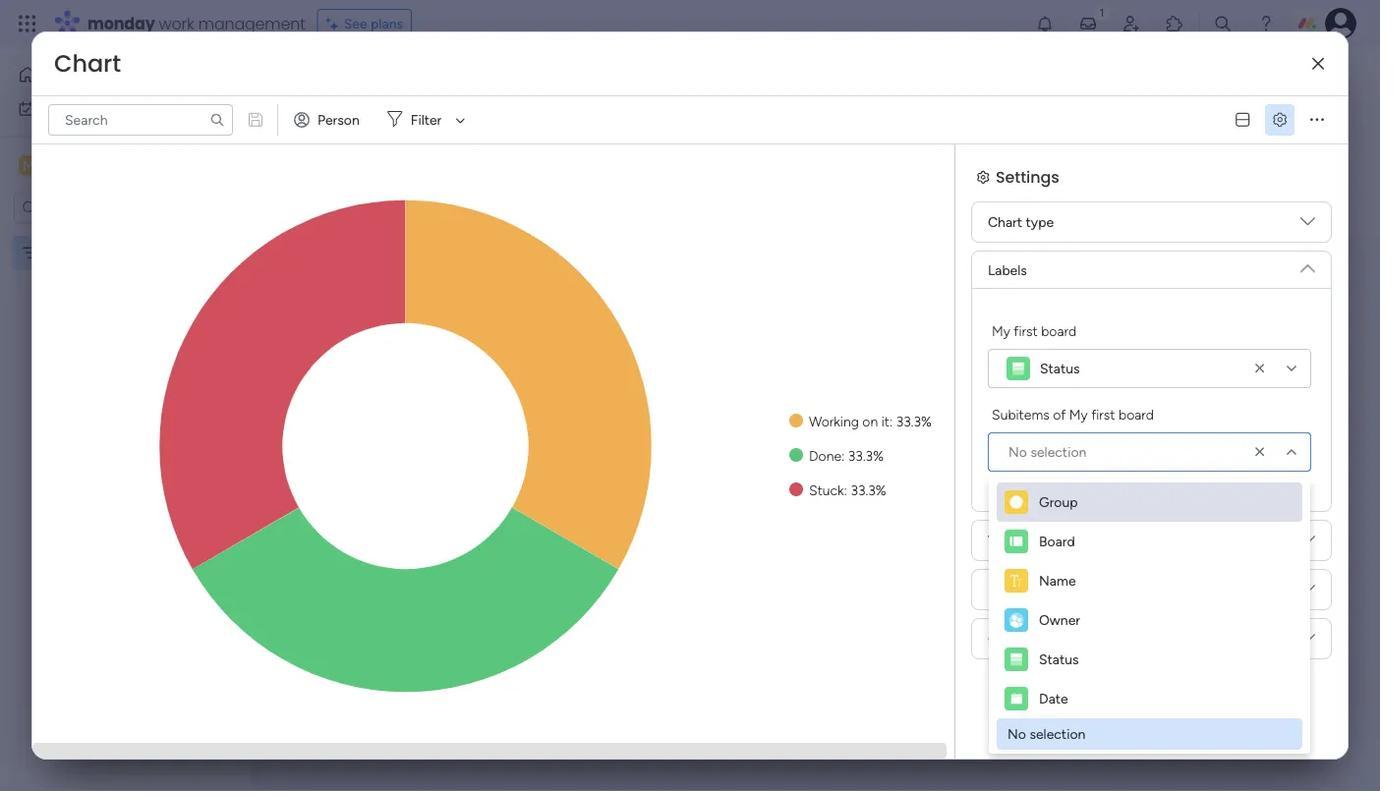 Task type: vqa. For each thing, say whether or not it's contained in the screenshot.
Budget
no



Task type: describe. For each thing, give the bounding box(es) containing it.
my first board click to edit element
[[298, 59, 472, 94]]

add widget button
[[432, 111, 548, 143]]

chart type
[[988, 214, 1054, 231]]

choose
[[988, 631, 1036, 648]]

: for done : 33.3%
[[842, 447, 845, 464]]

new project
[[306, 119, 382, 135]]

chart for chart
[[54, 47, 121, 80]]

select product image
[[18, 14, 37, 33]]

type
[[1026, 214, 1054, 231]]

person
[[318, 112, 360, 128]]

my inside group
[[1070, 406, 1088, 423]]

help image
[[1257, 14, 1277, 33]]

board
[[1039, 534, 1076, 550]]

33.3% for stuck : 33.3%
[[851, 482, 887, 499]]

of
[[1053, 406, 1066, 423]]

filter
[[411, 112, 442, 128]]

see plans
[[344, 15, 403, 32]]

notifications image
[[1036, 14, 1055, 33]]

search image
[[209, 112, 225, 128]]

filter button
[[379, 104, 472, 136]]

on
[[863, 413, 878, 430]]

labels
[[988, 262, 1028, 278]]

more dots image
[[1311, 113, 1325, 127]]

subitems of my first board group
[[988, 404, 1312, 472]]

working on it : 33.3%
[[809, 413, 932, 430]]

management
[[198, 12, 306, 34]]

subitems of my first board
[[992, 406, 1155, 423]]

v2 settings line image
[[1274, 113, 1287, 127]]

more settings
[[988, 582, 1073, 598]]

0 vertical spatial :
[[890, 413, 893, 430]]

plans
[[371, 15, 403, 32]]

arrow down image
[[449, 108, 472, 132]]

: for stuck : 33.3%
[[844, 482, 848, 499]]

see
[[344, 15, 367, 32]]

Filter dashboard by text search field
[[48, 104, 233, 136]]

stuck : 33.3%
[[809, 482, 887, 499]]

apps image
[[1165, 14, 1185, 33]]

dapulse dropdown down arrow image
[[1301, 582, 1316, 604]]

Chart field
[[49, 47, 126, 80]]

dapulse dropdown down arrow image for labels
[[1301, 254, 1316, 276]]

home
[[45, 66, 83, 83]]

add
[[468, 119, 493, 135]]

workspace
[[84, 156, 161, 175]]

new project button
[[298, 111, 390, 143]]

1 vertical spatial status
[[1039, 652, 1079, 668]]

values
[[988, 533, 1029, 549]]

stuck
[[809, 482, 844, 499]]

work for my
[[66, 100, 96, 117]]

my first board
[[992, 323, 1077, 339]]

my for my work
[[43, 100, 62, 117]]

done
[[809, 447, 842, 464]]

subitems of my first board heading
[[992, 404, 1155, 425]]

my work
[[43, 100, 96, 117]]



Task type: locate. For each thing, give the bounding box(es) containing it.
no selection inside subitems of my first board group
[[1009, 444, 1087, 461]]

no inside subitems of my first board group
[[1009, 444, 1028, 461]]

board up of
[[1042, 323, 1077, 339]]

dapulse dropdown down arrow image
[[1301, 214, 1316, 237], [1301, 254, 1316, 276], [1301, 533, 1316, 555], [1301, 631, 1316, 653]]

my inside group
[[992, 323, 1011, 339]]

1 vertical spatial selection
[[1030, 726, 1086, 743]]

1 vertical spatial 33.3%
[[849, 447, 884, 464]]

my first board heading
[[992, 321, 1077, 341]]

add widget
[[468, 119, 540, 135]]

0 vertical spatial no
[[1009, 444, 1028, 461]]

first inside group
[[1014, 323, 1038, 339]]

my for my first board
[[992, 323, 1011, 339]]

2 vertical spatial :
[[844, 482, 848, 499]]

selection down date
[[1030, 726, 1086, 743]]

monday
[[88, 12, 155, 34]]

0 vertical spatial status
[[1040, 360, 1080, 377]]

: right on
[[890, 413, 893, 430]]

working
[[809, 413, 859, 430]]

no selection
[[1009, 444, 1087, 461], [1008, 726, 1086, 743]]

v2 split view image
[[1236, 113, 1250, 127]]

board
[[1042, 323, 1077, 339], [1119, 406, 1155, 423]]

work for monday
[[159, 12, 194, 34]]

name
[[1039, 573, 1076, 590]]

v2 funnel image
[[393, 268, 406, 282]]

0 horizontal spatial board
[[1042, 323, 1077, 339]]

home button
[[12, 59, 211, 90]]

0 vertical spatial work
[[159, 12, 194, 34]]

0 horizontal spatial work
[[66, 100, 96, 117]]

1 vertical spatial my
[[992, 323, 1011, 339]]

work right monday
[[159, 12, 194, 34]]

33.3%
[[897, 413, 932, 430], [849, 447, 884, 464], [851, 482, 887, 499]]

1 horizontal spatial board
[[1119, 406, 1155, 423]]

my right of
[[1070, 406, 1088, 423]]

no selection down date
[[1008, 726, 1086, 743]]

0 vertical spatial my
[[43, 100, 62, 117]]

my
[[43, 100, 62, 117], [992, 323, 1011, 339], [1070, 406, 1088, 423]]

work down home on the top left of the page
[[66, 100, 96, 117]]

see plans button
[[317, 9, 412, 38]]

workspace selection element
[[19, 154, 164, 179]]

choose groups
[[988, 631, 1082, 648]]

person button
[[286, 104, 372, 136]]

dapulse dropdown down arrow image for choose groups
[[1301, 631, 1316, 653]]

selection inside subitems of my first board group
[[1031, 444, 1087, 461]]

inbox image
[[1079, 14, 1099, 33]]

2 vertical spatial 33.3%
[[851, 482, 887, 499]]

first right of
[[1092, 406, 1116, 423]]

my inside button
[[43, 100, 62, 117]]

selection down of
[[1031, 444, 1087, 461]]

:
[[890, 413, 893, 430], [842, 447, 845, 464], [844, 482, 848, 499]]

status
[[1040, 360, 1080, 377], [1039, 652, 1079, 668]]

my first board group
[[988, 321, 1312, 388]]

1 vertical spatial work
[[66, 100, 96, 117]]

: up stuck : 33.3%
[[842, 447, 845, 464]]

0 vertical spatial chart
[[54, 47, 121, 80]]

33.3% down done : 33.3%
[[851, 482, 887, 499]]

invite members image
[[1122, 14, 1142, 33]]

0 vertical spatial board
[[1042, 323, 1077, 339]]

no selection down of
[[1009, 444, 1087, 461]]

first down the labels
[[1014, 323, 1038, 339]]

selection
[[1031, 444, 1087, 461], [1030, 726, 1086, 743]]

m
[[23, 157, 34, 174]]

status down groups
[[1039, 652, 1079, 668]]

2 horizontal spatial my
[[1070, 406, 1088, 423]]

dapulse x slim image
[[1313, 57, 1325, 71]]

board inside group
[[1119, 406, 1155, 423]]

my down home on the top left of the page
[[43, 100, 62, 117]]

1 image
[[1094, 1, 1111, 23]]

0 horizontal spatial chart
[[54, 47, 121, 80]]

done : 33.3%
[[809, 447, 884, 464]]

status inside my first board group
[[1040, 360, 1080, 377]]

1 vertical spatial no selection
[[1008, 726, 1086, 743]]

no
[[1009, 444, 1028, 461], [1008, 726, 1027, 743]]

no down choose
[[1008, 726, 1027, 743]]

main workspace
[[45, 156, 161, 175]]

date
[[1039, 691, 1069, 708]]

chart up the my work
[[54, 47, 121, 80]]

3 dapulse dropdown down arrow image from the top
[[1301, 533, 1316, 555]]

1 horizontal spatial my
[[992, 323, 1011, 339]]

monday work management
[[88, 12, 306, 34]]

group
[[1039, 494, 1078, 511]]

1 horizontal spatial work
[[159, 12, 194, 34]]

1 horizontal spatial first
[[1092, 406, 1116, 423]]

0 vertical spatial first
[[1014, 323, 1038, 339]]

1 horizontal spatial chart
[[988, 214, 1023, 231]]

33.3% right it
[[897, 413, 932, 430]]

1 vertical spatial no
[[1008, 726, 1027, 743]]

it
[[882, 413, 890, 430]]

groups
[[1039, 631, 1082, 648]]

chart for chart type
[[988, 214, 1023, 231]]

0 horizontal spatial my
[[43, 100, 62, 117]]

board down my first board group
[[1119, 406, 1155, 423]]

subitems
[[992, 406, 1050, 423]]

0 vertical spatial 33.3%
[[897, 413, 932, 430]]

4 dapulse dropdown down arrow image from the top
[[1301, 631, 1316, 653]]

work inside button
[[66, 100, 96, 117]]

chart
[[54, 47, 121, 80], [988, 214, 1023, 231]]

my work button
[[12, 93, 211, 124]]

work
[[159, 12, 194, 34], [66, 100, 96, 117]]

my down the labels
[[992, 323, 1011, 339]]

no down the subitems
[[1009, 444, 1028, 461]]

new
[[306, 119, 335, 135]]

option
[[0, 235, 251, 239]]

owner
[[1039, 612, 1081, 629]]

first inside group
[[1092, 406, 1116, 423]]

0 vertical spatial selection
[[1031, 444, 1087, 461]]

settings
[[1024, 582, 1073, 598]]

chart left type
[[988, 214, 1023, 231]]

dapulse dropdown down arrow image for values
[[1301, 533, 1316, 555]]

project
[[338, 119, 382, 135]]

1 vertical spatial board
[[1119, 406, 1155, 423]]

board inside group
[[1042, 323, 1077, 339]]

widget
[[497, 119, 540, 135]]

main content
[[261, 235, 1381, 792]]

0 horizontal spatial first
[[1014, 323, 1038, 339]]

dapulse dropdown down arrow image for chart type
[[1301, 214, 1316, 237]]

list box
[[0, 232, 251, 535]]

None search field
[[48, 104, 233, 136]]

2 dapulse dropdown down arrow image from the top
[[1301, 254, 1316, 276]]

1 vertical spatial :
[[842, 447, 845, 464]]

search everything image
[[1214, 14, 1233, 33]]

2 vertical spatial my
[[1070, 406, 1088, 423]]

: down done : 33.3%
[[844, 482, 848, 499]]

workspace image
[[19, 155, 38, 177]]

33.3% for done : 33.3%
[[849, 447, 884, 464]]

1 vertical spatial chart
[[988, 214, 1023, 231]]

settings
[[996, 166, 1060, 188]]

main
[[45, 156, 80, 175]]

john smith image
[[1326, 8, 1357, 39]]

33.3% down on
[[849, 447, 884, 464]]

first
[[1014, 323, 1038, 339], [1092, 406, 1116, 423]]

1 vertical spatial first
[[1092, 406, 1116, 423]]

0 vertical spatial no selection
[[1009, 444, 1087, 461]]

1 dapulse dropdown down arrow image from the top
[[1301, 214, 1316, 237]]

more
[[988, 582, 1020, 598]]

status up of
[[1040, 360, 1080, 377]]



